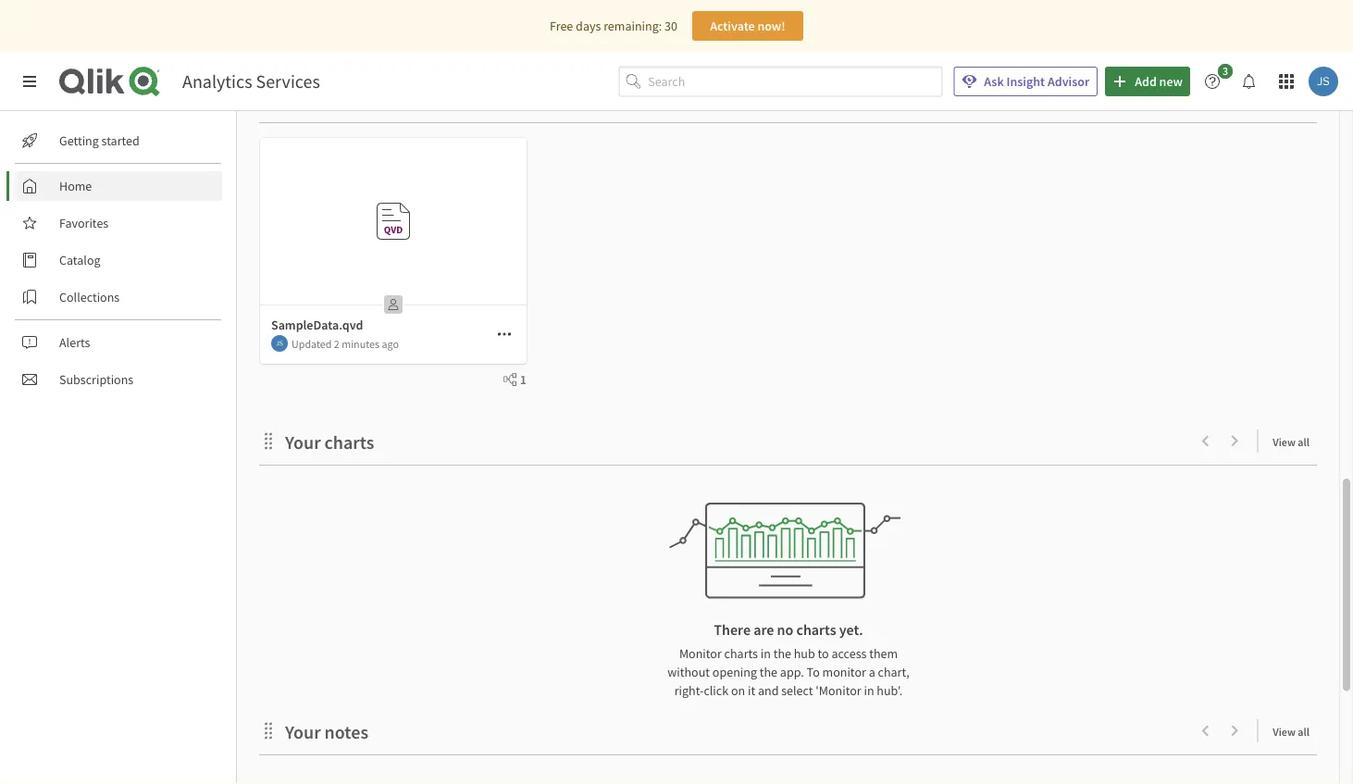 Task type: describe. For each thing, give the bounding box(es) containing it.
catalog link
[[15, 245, 222, 275]]

ask insight advisor
[[985, 73, 1090, 90]]

ask
[[985, 73, 1004, 90]]

it
[[748, 682, 756, 699]]

0 vertical spatial the
[[774, 645, 792, 662]]

add new
[[1135, 73, 1183, 90]]

access
[[832, 645, 867, 662]]

activate
[[710, 18, 755, 34]]

all for your notes
[[1298, 725, 1310, 739]]

1 button
[[496, 371, 527, 388]]

there
[[714, 620, 751, 639]]

view all for your charts
[[1273, 435, 1310, 449]]

no
[[777, 620, 794, 639]]

them
[[870, 645, 898, 662]]

select
[[782, 682, 813, 699]]

your charts link
[[285, 431, 382, 454]]

collections
[[59, 289, 120, 306]]

personal element
[[379, 290, 408, 319]]

your notes link
[[285, 721, 376, 744]]

close sidebar menu image
[[22, 74, 37, 89]]

now!
[[758, 18, 786, 34]]

to
[[807, 664, 820, 681]]

group 5 image
[[669, 503, 901, 600]]

monitor
[[680, 645, 722, 662]]

1 vertical spatial the
[[760, 664, 778, 681]]

1 vertical spatial sampledata.qvd
[[271, 317, 363, 333]]

advisor
[[1048, 73, 1090, 90]]

0 vertical spatial charts
[[325, 431, 374, 454]]

without
[[668, 664, 710, 681]]

hub'.
[[877, 682, 903, 699]]

free days remaining: 30
[[550, 18, 678, 34]]

1 horizontal spatial charts
[[725, 645, 758, 662]]

move collection image for your charts
[[259, 432, 278, 450]]

getting started link
[[15, 126, 222, 156]]

1 horizontal spatial in
[[864, 682, 875, 699]]

favorites
[[59, 215, 109, 231]]

on
[[731, 682, 746, 699]]

your charts
[[285, 431, 374, 454]]

move collection image for your notes
[[259, 722, 278, 740]]

there are no charts yet. monitor charts in the hub to access them without opening the app. to monitor a chart, right-click on it and select 'monitor in hub'.
[[668, 620, 910, 699]]

john smith element
[[271, 335, 288, 352]]

view for your charts
[[1273, 435, 1296, 449]]

'monitor
[[816, 682, 862, 699]]

subscriptions link
[[15, 365, 222, 394]]

to
[[818, 645, 829, 662]]

1
[[520, 371, 527, 388]]

are
[[754, 620, 774, 639]]

ask insight advisor button
[[954, 67, 1098, 96]]

free
[[550, 18, 573, 34]]

view all link for your charts
[[1273, 430, 1318, 453]]

app.
[[780, 664, 804, 681]]

chart,
[[878, 664, 910, 681]]

main content containing your charts
[[230, 79, 1354, 784]]

and
[[758, 682, 779, 699]]

monitor
[[823, 664, 867, 681]]

click
[[704, 682, 729, 699]]

a
[[869, 664, 876, 681]]

getting started
[[59, 132, 140, 149]]

view all for your notes
[[1273, 725, 1310, 739]]



Task type: vqa. For each thing, say whether or not it's contained in the screenshot.
Customer Number's Customer
no



Task type: locate. For each thing, give the bounding box(es) containing it.
charts
[[325, 431, 374, 454], [797, 620, 837, 639], [725, 645, 758, 662]]

1 view all from the top
[[1273, 435, 1310, 449]]

0 vertical spatial in
[[761, 645, 771, 662]]

new
[[1160, 73, 1183, 90]]

0 vertical spatial view all link
[[1273, 430, 1318, 453]]

sampledata.qvd up updated
[[271, 317, 363, 333]]

analytics
[[182, 70, 252, 93]]

2 vertical spatial charts
[[725, 645, 758, 662]]

view for your notes
[[1273, 725, 1296, 739]]

add
[[1135, 73, 1157, 90]]

0 vertical spatial all
[[1298, 435, 1310, 449]]

insight
[[1007, 73, 1045, 90]]

move collection image left your charts
[[259, 432, 278, 450]]

2 your from the top
[[285, 721, 321, 744]]

view all link for your notes
[[1273, 719, 1318, 743]]

0 vertical spatial move collection image
[[259, 432, 278, 450]]

1 vertical spatial view all
[[1273, 725, 1310, 739]]

john smith image inside main content
[[271, 335, 288, 352]]

services
[[256, 70, 320, 93]]

john smith image
[[1309, 67, 1339, 96], [271, 335, 288, 352]]

in
[[761, 645, 771, 662], [864, 682, 875, 699]]

updated
[[292, 336, 332, 351]]

in down a
[[864, 682, 875, 699]]

the up and
[[760, 664, 778, 681]]

1 horizontal spatial sampledata.qvd
[[374, 286, 451, 300]]

the
[[774, 645, 792, 662], [760, 664, 778, 681]]

1 vertical spatial view
[[1273, 725, 1296, 739]]

0 horizontal spatial john smith image
[[271, 335, 288, 352]]

updated 2 minutes ago
[[292, 336, 399, 351]]

days
[[576, 18, 601, 34]]

30
[[665, 18, 678, 34]]

1 vertical spatial john smith image
[[271, 335, 288, 352]]

more actions image
[[497, 327, 512, 342]]

2 view all link from the top
[[1273, 719, 1318, 743]]

alerts link
[[15, 328, 222, 357]]

0 vertical spatial sampledata.qvd
[[374, 286, 451, 300]]

your for your notes
[[285, 721, 321, 744]]

analytics services
[[182, 70, 320, 93]]

0 vertical spatial view all
[[1273, 435, 1310, 449]]

favorites link
[[15, 208, 222, 238]]

getting
[[59, 132, 99, 149]]

0 horizontal spatial sampledata.qvd
[[271, 317, 363, 333]]

view all link
[[1273, 430, 1318, 453], [1273, 719, 1318, 743]]

1 vertical spatial charts
[[797, 620, 837, 639]]

right-
[[675, 682, 704, 699]]

1 vertical spatial move collection image
[[259, 722, 278, 740]]

collections link
[[15, 282, 222, 312]]

the up "app."
[[774, 645, 792, 662]]

1 vertical spatial your
[[285, 721, 321, 744]]

view all
[[1273, 435, 1310, 449], [1273, 725, 1310, 739]]

3
[[1223, 64, 1229, 78]]

0 vertical spatial john smith image
[[1309, 67, 1339, 96]]

navigation pane element
[[0, 119, 236, 402]]

0 vertical spatial view
[[1273, 435, 1296, 449]]

main content
[[230, 79, 1354, 784]]

1 move collection image from the top
[[259, 432, 278, 450]]

analytics services element
[[182, 70, 320, 93]]

ago
[[382, 336, 399, 351]]

move collection image
[[259, 432, 278, 450], [259, 722, 278, 740]]

remaining:
[[604, 18, 662, 34]]

opening
[[713, 664, 757, 681]]

minutes
[[342, 336, 380, 351]]

1 your from the top
[[285, 431, 321, 454]]

2 view from the top
[[1273, 725, 1296, 739]]

1 vertical spatial in
[[864, 682, 875, 699]]

started
[[101, 132, 140, 149]]

1 view from the top
[[1273, 435, 1296, 449]]

2 move collection image from the top
[[259, 722, 278, 740]]

1 all from the top
[[1298, 435, 1310, 449]]

add new button
[[1106, 67, 1191, 96]]

1 view all link from the top
[[1273, 430, 1318, 453]]

view
[[1273, 435, 1296, 449], [1273, 725, 1296, 739]]

hub
[[794, 645, 815, 662]]

0 horizontal spatial in
[[761, 645, 771, 662]]

notes
[[325, 721, 369, 744]]

your
[[285, 431, 321, 454], [285, 721, 321, 744]]

all for your charts
[[1298, 435, 1310, 449]]

1 vertical spatial all
[[1298, 725, 1310, 739]]

alerts
[[59, 334, 90, 351]]

3 button
[[1198, 64, 1239, 96]]

yet.
[[840, 620, 864, 639]]

2
[[334, 336, 340, 351]]

2 all from the top
[[1298, 725, 1310, 739]]

activate now! link
[[693, 11, 804, 41]]

sampledata.qvd
[[374, 286, 451, 300], [271, 317, 363, 333]]

in down are
[[761, 645, 771, 662]]

0 vertical spatial your
[[285, 431, 321, 454]]

subscriptions
[[59, 371, 134, 388]]

activate now!
[[710, 18, 786, 34]]

searchbar element
[[619, 66, 943, 97]]

0 horizontal spatial charts
[[325, 431, 374, 454]]

sampledata.qvd up ago
[[374, 286, 451, 300]]

home
[[59, 178, 92, 194]]

2 view all from the top
[[1273, 725, 1310, 739]]

your for your charts
[[285, 431, 321, 454]]

2 horizontal spatial charts
[[797, 620, 837, 639]]

home link
[[15, 171, 222, 201]]

catalog
[[59, 252, 101, 269]]

1 vertical spatial view all link
[[1273, 719, 1318, 743]]

all
[[1298, 435, 1310, 449], [1298, 725, 1310, 739]]

1 horizontal spatial john smith image
[[1309, 67, 1339, 96]]

move collection image left your notes
[[259, 722, 278, 740]]

your notes
[[285, 721, 369, 744]]

Search text field
[[648, 66, 943, 97]]



